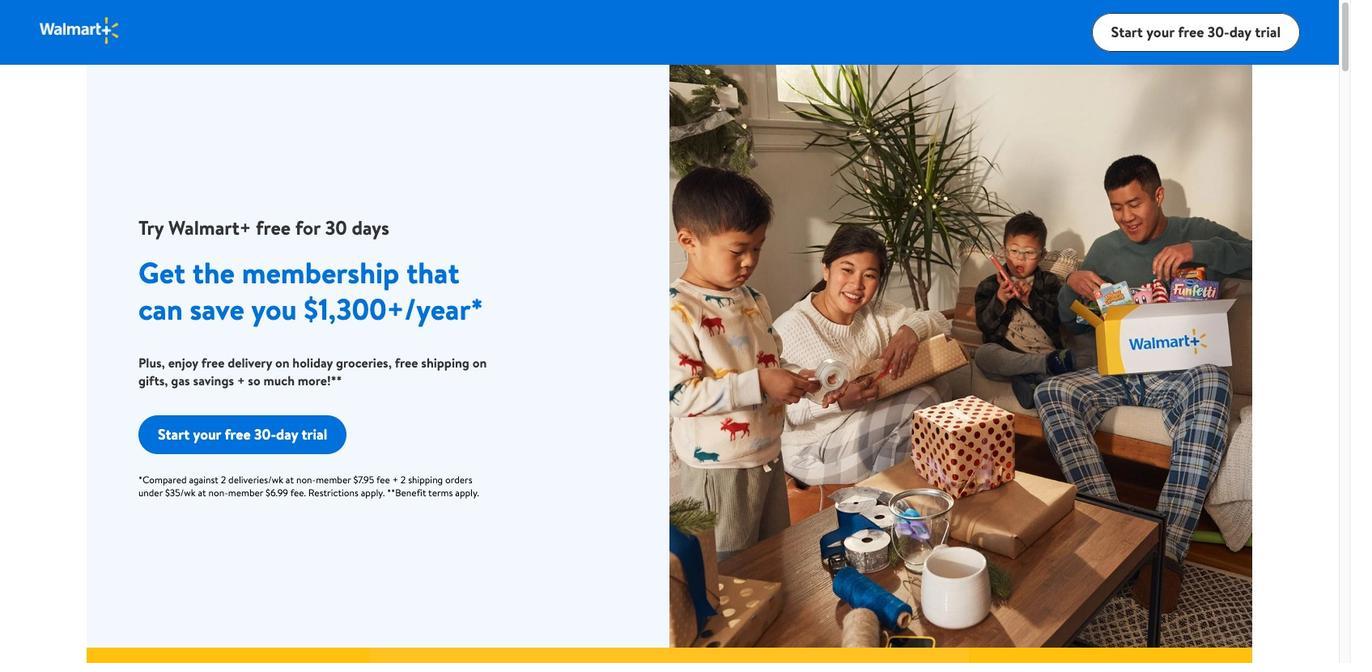 Task type: locate. For each thing, give the bounding box(es) containing it.
membership
[[242, 253, 400, 293]]

2
[[221, 473, 226, 487], [401, 473, 406, 487]]

0 horizontal spatial 2
[[221, 473, 226, 487]]

at
[[286, 473, 294, 487], [198, 486, 206, 500]]

fee
[[377, 473, 390, 487]]

0 vertical spatial your
[[1147, 22, 1175, 42]]

non- right $6.99 on the bottom left of the page
[[296, 473, 316, 487]]

1 vertical spatial start your free 30-day trial
[[158, 424, 328, 444]]

1 horizontal spatial walmart+ image
[[670, 65, 1253, 648]]

against
[[189, 473, 219, 487]]

gas
[[171, 372, 190, 390]]

1 on from the left
[[275, 354, 290, 372]]

1 vertical spatial day
[[276, 424, 298, 444]]

0 vertical spatial trial
[[1255, 22, 1281, 42]]

so
[[248, 372, 261, 390]]

get
[[138, 253, 186, 293]]

1 w+ image from the left
[[87, 648, 370, 663]]

$7.95
[[353, 473, 374, 487]]

free
[[1178, 22, 1205, 42], [256, 214, 291, 241], [201, 354, 225, 372], [395, 354, 418, 372], [225, 424, 251, 444]]

shipping inside *compared against 2 deliveries/wk at non-member $7.95 fee + 2 shipping orders under $35/wk at non-member $6.99 fee. restrictions apply. **benefit terms apply.
[[408, 473, 443, 487]]

2 right fee
[[401, 473, 406, 487]]

0 horizontal spatial apply.
[[361, 486, 385, 500]]

1 horizontal spatial your
[[1147, 22, 1175, 42]]

+
[[237, 372, 245, 390], [393, 473, 398, 487]]

holiday
[[293, 354, 333, 372]]

1 vertical spatial start
[[158, 424, 190, 444]]

day for the start your free 30-day trial button to the bottom
[[276, 424, 298, 444]]

start
[[1112, 22, 1143, 42], [158, 424, 190, 444]]

1 horizontal spatial 30-
[[1208, 22, 1230, 42]]

shipping
[[421, 354, 470, 372], [408, 473, 443, 487]]

1 horizontal spatial on
[[473, 354, 487, 372]]

deliveries/wk
[[228, 473, 283, 487]]

1 vertical spatial +
[[393, 473, 398, 487]]

apply. left **benefit
[[361, 486, 385, 500]]

0 horizontal spatial start your free 30-day trial
[[158, 424, 328, 444]]

your
[[1147, 22, 1175, 42], [193, 424, 221, 444]]

+ left so
[[237, 372, 245, 390]]

start your free 30-day trial button
[[1092, 13, 1301, 52], [138, 415, 347, 454]]

0 horizontal spatial trial
[[302, 424, 328, 444]]

0 horizontal spatial on
[[275, 354, 290, 372]]

0 horizontal spatial +
[[237, 372, 245, 390]]

apply. right the terms
[[455, 486, 479, 500]]

1 vertical spatial your
[[193, 424, 221, 444]]

day for the top the start your free 30-day trial button
[[1230, 22, 1252, 42]]

trial for the start your free 30-day trial button to the bottom
[[302, 424, 328, 444]]

member left $7.95
[[316, 473, 351, 487]]

1 vertical spatial shipping
[[408, 473, 443, 487]]

restrictions
[[308, 486, 359, 500]]

0 vertical spatial start your free 30-day trial button
[[1092, 13, 1301, 52]]

0 vertical spatial day
[[1230, 22, 1252, 42]]

savings
[[193, 372, 234, 390]]

days
[[352, 214, 390, 241]]

$35/wk
[[165, 486, 196, 500]]

trial
[[1255, 22, 1281, 42], [302, 424, 328, 444]]

1 horizontal spatial non-
[[296, 473, 316, 487]]

1 vertical spatial 30-
[[254, 424, 276, 444]]

1 horizontal spatial day
[[1230, 22, 1252, 42]]

2 apply. from the left
[[455, 486, 479, 500]]

30-
[[1208, 22, 1230, 42], [254, 424, 276, 444]]

0 horizontal spatial day
[[276, 424, 298, 444]]

1 horizontal spatial start your free 30-day trial button
[[1092, 13, 1301, 52]]

0 horizontal spatial 30-
[[254, 424, 276, 444]]

+ inside plus, enjoy free delivery on holiday groceries, free shipping on gifts, gas savings + so much more!**
[[237, 372, 245, 390]]

+ inside *compared against 2 deliveries/wk at non-member $7.95 fee + 2 shipping orders under $35/wk at non-member $6.99 fee. restrictions apply. **benefit terms apply.
[[393, 473, 398, 487]]

1 horizontal spatial start
[[1112, 22, 1143, 42]]

apply.
[[361, 486, 385, 500], [455, 486, 479, 500]]

walmart+ image
[[39, 16, 121, 45], [670, 65, 1253, 648]]

member left $6.99 on the bottom left of the page
[[228, 486, 263, 500]]

under
[[138, 486, 163, 500]]

shipping down "$1,300+/year*"
[[421, 354, 470, 372]]

2 on from the left
[[473, 354, 487, 372]]

walmart+
[[168, 214, 251, 241]]

0 horizontal spatial member
[[228, 486, 263, 500]]

30
[[325, 214, 347, 241]]

1 horizontal spatial trial
[[1255, 22, 1281, 42]]

much
[[264, 372, 295, 390]]

0 horizontal spatial start
[[158, 424, 190, 444]]

day
[[1230, 22, 1252, 42], [276, 424, 298, 444]]

on
[[275, 354, 290, 372], [473, 354, 487, 372]]

1 horizontal spatial member
[[316, 473, 351, 487]]

gifts,
[[138, 372, 168, 390]]

1 horizontal spatial apply.
[[455, 486, 479, 500]]

get the membership that can save you $1,300+/year*
[[138, 253, 483, 330]]

0 vertical spatial start your free 30-day trial
[[1112, 22, 1281, 42]]

1 vertical spatial trial
[[302, 424, 328, 444]]

0 horizontal spatial your
[[193, 424, 221, 444]]

your for the start your free 30-day trial button to the bottom
[[193, 424, 221, 444]]

+ right fee
[[393, 473, 398, 487]]

non-
[[296, 473, 316, 487], [209, 486, 228, 500]]

the
[[193, 253, 235, 293]]

0 vertical spatial +
[[237, 372, 245, 390]]

member
[[316, 473, 351, 487], [228, 486, 263, 500]]

0 vertical spatial walmart+ image
[[39, 16, 121, 45]]

shipping left 'orders' on the bottom left of the page
[[408, 473, 443, 487]]

plus, enjoy free delivery on holiday groceries, free shipping on gifts, gas savings + so much more!**
[[138, 354, 487, 390]]

0 horizontal spatial start your free 30-day trial button
[[138, 415, 347, 454]]

1 horizontal spatial 2
[[401, 473, 406, 487]]

at right deliveries/wk on the bottom left of page
[[286, 473, 294, 487]]

1 horizontal spatial +
[[393, 473, 398, 487]]

non- right $35/wk
[[209, 486, 228, 500]]

2 right 'against'
[[221, 473, 226, 487]]

start your free 30-day trial
[[1112, 22, 1281, 42], [158, 424, 328, 444]]

1 horizontal spatial w+ image
[[969, 648, 1253, 663]]

w+ image
[[87, 648, 370, 663], [969, 648, 1253, 663]]

1 2 from the left
[[221, 473, 226, 487]]

0 horizontal spatial non-
[[209, 486, 228, 500]]

0 vertical spatial shipping
[[421, 354, 470, 372]]

0 horizontal spatial w+ image
[[87, 648, 370, 663]]

0 vertical spatial start
[[1112, 22, 1143, 42]]

1 vertical spatial walmart+ image
[[670, 65, 1253, 648]]

at right $35/wk
[[198, 486, 206, 500]]



Task type: vqa. For each thing, say whether or not it's contained in the screenshot.
membership
yes



Task type: describe. For each thing, give the bounding box(es) containing it.
0 horizontal spatial at
[[198, 486, 206, 500]]

try walmart+ free for 30 days
[[138, 214, 390, 241]]

you
[[251, 289, 297, 330]]

your for the top the start your free 30-day trial button
[[1147, 22, 1175, 42]]

more!**
[[298, 372, 342, 390]]

save
[[190, 289, 244, 330]]

$6.99
[[266, 486, 288, 500]]

shipping inside plus, enjoy free delivery on holiday groceries, free shipping on gifts, gas savings + so much more!**
[[421, 354, 470, 372]]

1 horizontal spatial at
[[286, 473, 294, 487]]

2 2 from the left
[[401, 473, 406, 487]]

fee.
[[290, 486, 306, 500]]

trial for the top the start your free 30-day trial button
[[1255, 22, 1281, 42]]

orders
[[445, 473, 473, 487]]

terms
[[429, 486, 453, 500]]

enjoy
[[168, 354, 198, 372]]

**benefit
[[387, 486, 426, 500]]

can
[[138, 289, 183, 330]]

plus,
[[138, 354, 165, 372]]

1 vertical spatial start your free 30-day trial button
[[138, 415, 347, 454]]

groceries,
[[336, 354, 392, 372]]

1 horizontal spatial start your free 30-day trial
[[1112, 22, 1281, 42]]

$1,300+/year*
[[304, 289, 483, 330]]

*compared against 2 deliveries/wk at non-member $7.95 fee + 2 shipping orders under $35/wk at non-member $6.99 fee. restrictions apply. **benefit terms apply.
[[138, 473, 479, 500]]

*compared
[[138, 473, 187, 487]]

delivery
[[228, 354, 272, 372]]

that
[[407, 253, 460, 293]]

for
[[295, 214, 321, 241]]

2 w+ image from the left
[[969, 648, 1253, 663]]

1 apply. from the left
[[361, 486, 385, 500]]

0 horizontal spatial walmart+ image
[[39, 16, 121, 45]]

try
[[138, 214, 164, 241]]

0 vertical spatial 30-
[[1208, 22, 1230, 42]]



